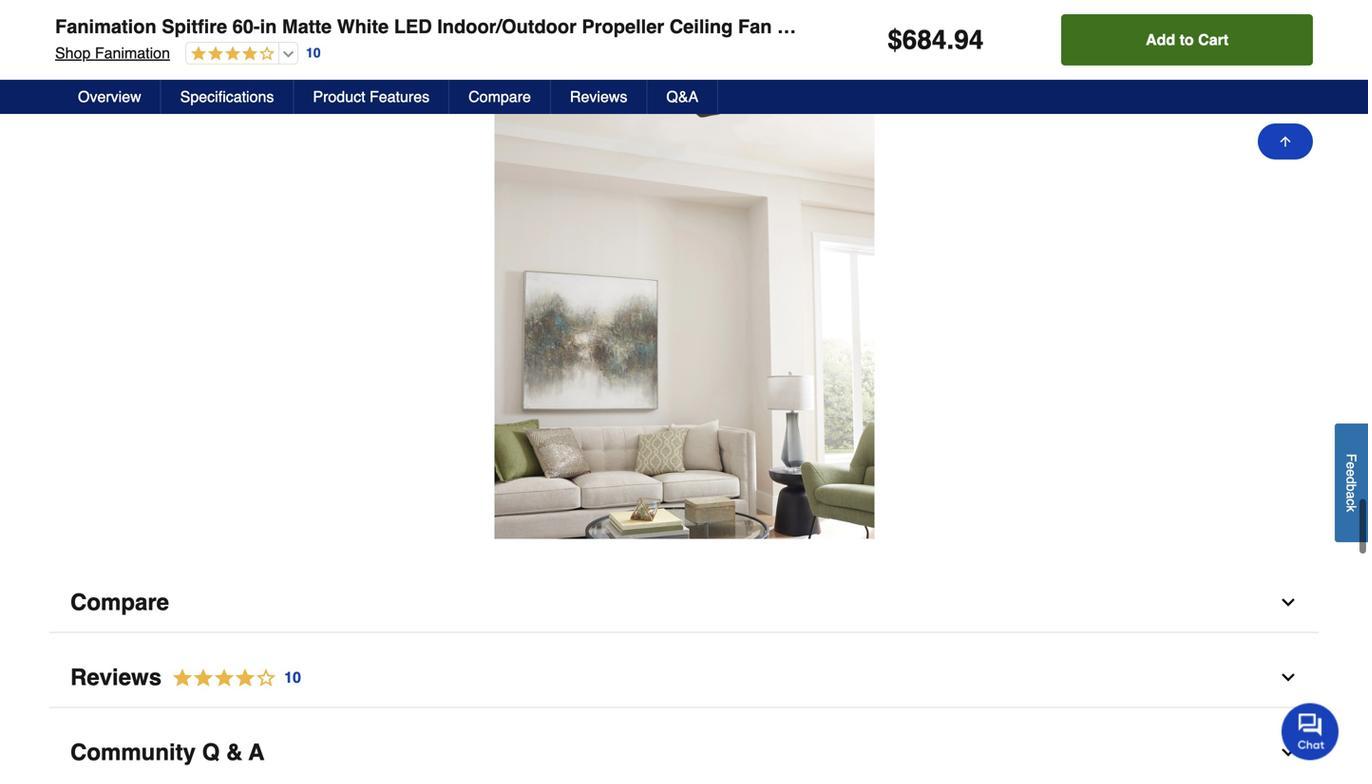 Task type: vqa. For each thing, say whether or not it's contained in the screenshot.
Shop button
no



Task type: describe. For each thing, give the bounding box(es) containing it.
white
[[337, 16, 389, 38]]

q&a button
[[647, 80, 718, 114]]

product features
[[313, 88, 430, 105]]

to
[[1180, 31, 1194, 48]]

$ 684 . 94
[[888, 25, 984, 55]]

shop fanimation
[[55, 44, 170, 62]]

chevron down image for community q & a
[[1279, 743, 1298, 762]]

3.8 stars image containing 10
[[162, 665, 302, 691]]

indoor/outdoor
[[437, 16, 577, 38]]

add to cart button
[[1061, 14, 1313, 66]]

1 vertical spatial compare
[[70, 589, 169, 615]]

a
[[249, 739, 265, 766]]

shop
[[55, 44, 91, 62]]

arrow up image
[[1278, 134, 1293, 149]]

2 e from the top
[[1344, 469, 1359, 477]]

add
[[1146, 31, 1175, 48]]

a
[[1344, 491, 1359, 499]]

fanimation spitfire 60-in matte white led indoor/outdoor propeller ceiling fan with light remote (3-blade)
[[55, 16, 1028, 38]]

1 e from the top
[[1344, 462, 1359, 469]]

remote
[[872, 16, 942, 38]]

0 vertical spatial 3.8 stars image
[[186, 46, 275, 63]]

fan
[[738, 16, 772, 38]]

0 vertical spatial fanimation
[[55, 16, 156, 38]]

f e e d b a c k button
[[1335, 424, 1368, 542]]

&
[[226, 739, 243, 766]]

blade)
[[970, 16, 1028, 38]]

1 vertical spatial fanimation
[[95, 44, 170, 62]]

q&a
[[666, 88, 698, 105]]

chevron down image
[[1279, 668, 1298, 687]]

product features button
[[294, 80, 450, 114]]

matte
[[282, 16, 332, 38]]

community q & a
[[70, 739, 265, 766]]

reviews button
[[551, 80, 647, 114]]

0 vertical spatial compare
[[469, 88, 531, 105]]

d
[[1344, 477, 1359, 484]]



Task type: locate. For each thing, give the bounding box(es) containing it.
chevron down image for compare
[[1279, 593, 1298, 612]]

compare button
[[450, 80, 551, 114], [49, 573, 1319, 633]]

specifications button
[[161, 80, 294, 114]]

chat invite button image
[[1282, 703, 1340, 761]]

chevron down image down chevron down image
[[1279, 743, 1298, 762]]

fanimation
[[55, 16, 156, 38], [95, 44, 170, 62]]

reviews down propeller on the top of page
[[570, 88, 627, 105]]

chevron down image up chevron down image
[[1279, 593, 1298, 612]]

c
[[1344, 499, 1359, 506]]

f e e d b a c k
[[1344, 454, 1359, 512]]

reviews up community
[[70, 664, 162, 691]]

with
[[777, 16, 815, 38]]

ceiling
[[670, 16, 733, 38]]

1 horizontal spatial reviews
[[570, 88, 627, 105]]

3.8 stars image down 60-
[[186, 46, 275, 63]]

0 vertical spatial chevron down image
[[1279, 593, 1298, 612]]

led
[[394, 16, 432, 38]]

overview
[[78, 88, 141, 105]]

reviews
[[570, 88, 627, 105], [70, 664, 162, 691]]

propeller
[[582, 16, 664, 38]]

1 vertical spatial 3.8 stars image
[[162, 665, 302, 691]]

chevron down image inside the compare button
[[1279, 593, 1298, 612]]

cart
[[1198, 31, 1229, 48]]

fanimation up overview button
[[95, 44, 170, 62]]

.
[[947, 25, 954, 55]]

0 horizontal spatial 10
[[284, 669, 301, 686]]

e
[[1344, 462, 1359, 469], [1344, 469, 1359, 477]]

reviews inside button
[[570, 88, 627, 105]]

chevron down image inside community q & a button
[[1279, 743, 1298, 762]]

0 horizontal spatial compare
[[70, 589, 169, 615]]

1 vertical spatial chevron down image
[[1279, 743, 1298, 762]]

10
[[306, 45, 321, 60], [284, 669, 301, 686]]

fanimation up shop fanimation
[[55, 16, 156, 38]]

1 vertical spatial reviews
[[70, 664, 162, 691]]

chevron down image
[[1279, 593, 1298, 612], [1279, 743, 1298, 762]]

94
[[954, 25, 984, 55]]

product
[[313, 88, 365, 105]]

spitfire
[[162, 16, 227, 38]]

overview button
[[59, 80, 161, 114]]

b
[[1344, 484, 1359, 491]]

e up b
[[1344, 469, 1359, 477]]

light
[[820, 16, 867, 38]]

specifications
[[180, 88, 274, 105]]

684
[[902, 25, 947, 55]]

add to cart
[[1146, 31, 1229, 48]]

in
[[260, 16, 277, 38]]

0 vertical spatial compare button
[[450, 80, 551, 114]]

community q & a button
[[49, 723, 1319, 772]]

compare
[[469, 88, 531, 105], [70, 589, 169, 615]]

$
[[888, 25, 902, 55]]

k
[[1344, 506, 1359, 512]]

1 horizontal spatial 10
[[306, 45, 321, 60]]

3.8 stars image
[[186, 46, 275, 63], [162, 665, 302, 691]]

(3-
[[947, 16, 970, 38]]

60-
[[232, 16, 260, 38]]

0 horizontal spatial reviews
[[70, 664, 162, 691]]

0 vertical spatial reviews
[[570, 88, 627, 105]]

2 chevron down image from the top
[[1279, 743, 1298, 762]]

e up d
[[1344, 462, 1359, 469]]

0 vertical spatial 10
[[306, 45, 321, 60]]

features
[[370, 88, 430, 105]]

q
[[202, 739, 220, 766]]

10 inside 3.8 stars image
[[284, 669, 301, 686]]

1 vertical spatial 10
[[284, 669, 301, 686]]

3.8 stars image up &
[[162, 665, 302, 691]]

community
[[70, 739, 196, 766]]

1 horizontal spatial compare
[[469, 88, 531, 105]]

f
[[1344, 454, 1359, 462]]

1 chevron down image from the top
[[1279, 593, 1298, 612]]

1 vertical spatial compare button
[[49, 573, 1319, 633]]



